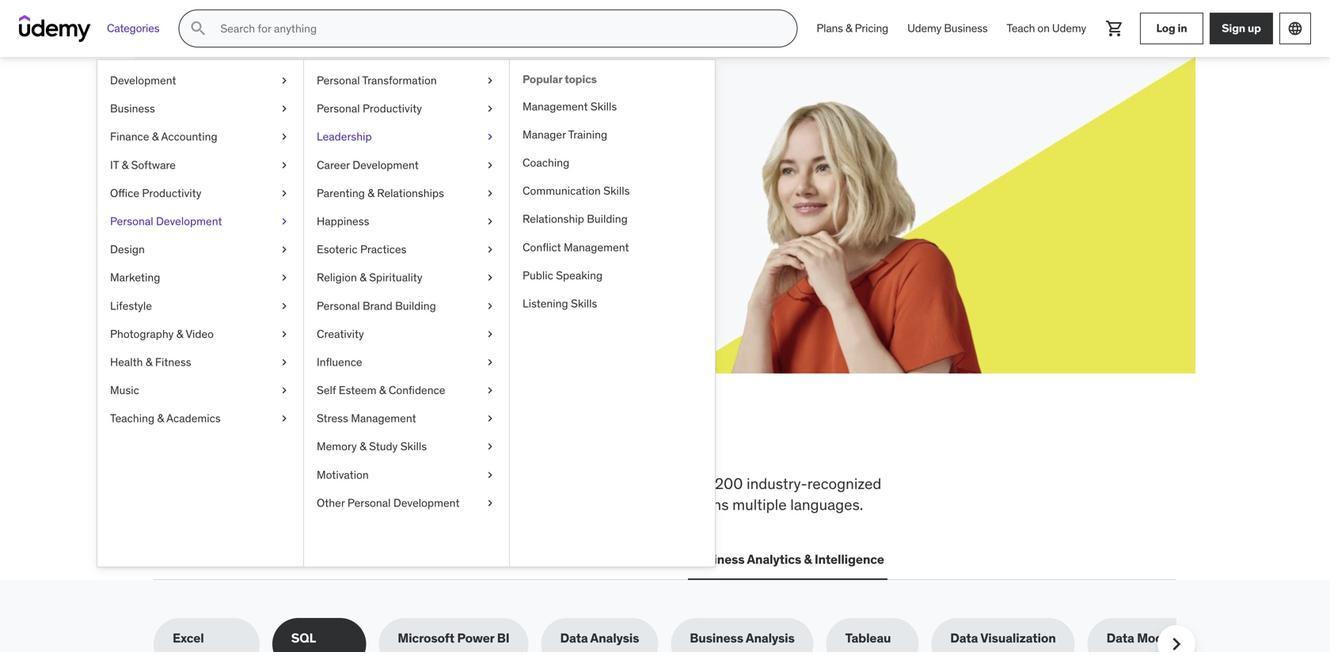 Task type: vqa. For each thing, say whether or not it's contained in the screenshot.
Certificate xsmall icon
no



Task type: locate. For each thing, give the bounding box(es) containing it.
xsmall image inside memory & study skills link
[[484, 439, 497, 455]]

0 vertical spatial it
[[110, 158, 119, 172]]

2 vertical spatial management
[[351, 412, 416, 426]]

leadership up career
[[317, 130, 372, 144]]

prep
[[571, 474, 602, 493]]

& inside 'teaching & academics' link
[[157, 412, 164, 426]]

1 vertical spatial skills
[[339, 474, 373, 493]]

& right finance
[[152, 130, 159, 144]]

fitness
[[155, 355, 191, 369]]

visualization
[[981, 631, 1056, 647]]

udemy right pricing
[[908, 21, 942, 35]]

0 horizontal spatial analysis
[[590, 631, 639, 647]]

development
[[110, 73, 176, 88], [353, 158, 419, 172], [156, 214, 222, 228], [394, 496, 460, 510], [186, 552, 265, 568]]

skills up the supports
[[339, 474, 373, 493]]

spirituality
[[369, 271, 423, 285]]

self
[[317, 383, 336, 398]]

personal for personal brand building
[[317, 299, 360, 313]]

categories button
[[97, 10, 169, 48]]

1 vertical spatial communication
[[578, 552, 672, 568]]

xsmall image for it & software
[[278, 157, 291, 173]]

personal up personal productivity
[[317, 73, 360, 88]]

& for religion & spirituality
[[360, 271, 367, 285]]

xsmall image inside health & fitness link
[[278, 355, 291, 370]]

data science
[[482, 552, 559, 568]]

& right the plans
[[846, 21, 853, 35]]

data for data modeling
[[1107, 631, 1135, 647]]

skills for your future expand your potential with a course. starting at just $12.99 through dec 15.
[[211, 126, 502, 199]]

1 vertical spatial leadership
[[397, 552, 463, 568]]

& inside parenting & relationships link
[[368, 186, 375, 200]]

skills down coaching link
[[604, 184, 630, 198]]

0 vertical spatial management
[[523, 99, 588, 113]]

xsmall image for stress management
[[484, 411, 497, 427]]

xsmall image for design
[[278, 242, 291, 258]]

data inside button
[[482, 552, 509, 568]]

1 horizontal spatial udemy
[[1053, 21, 1087, 35]]

it
[[110, 158, 119, 172], [284, 552, 295, 568]]

0 vertical spatial for
[[286, 126, 323, 159]]

xsmall image inside happiness link
[[484, 214, 497, 229]]

motivation link
[[304, 461, 509, 489]]

& right religion
[[360, 271, 367, 285]]

0 horizontal spatial udemy
[[908, 21, 942, 35]]

log in
[[1157, 21, 1188, 35]]

xsmall image inside esoteric practices link
[[484, 242, 497, 258]]

leadership
[[317, 130, 372, 144], [397, 552, 463, 568]]

development for career development
[[353, 158, 419, 172]]

in
[[1178, 21, 1188, 35], [499, 422, 529, 463]]

& inside photography & video link
[[176, 327, 183, 341]]

xsmall image inside business link
[[278, 101, 291, 117]]

office productivity
[[110, 186, 201, 200]]

potential
[[284, 165, 334, 181]]

web development button
[[154, 541, 269, 579]]

2 udemy from the left
[[1053, 21, 1087, 35]]

academics
[[166, 412, 221, 426]]

building down communication skills link
[[587, 212, 628, 226]]

1 udemy from the left
[[908, 21, 942, 35]]

& right the esteem
[[379, 383, 386, 398]]

& inside the "finance & accounting" link
[[152, 130, 159, 144]]

& for finance & accounting
[[152, 130, 159, 144]]

skills up workplace
[[262, 422, 348, 463]]

productivity for office productivity
[[142, 186, 201, 200]]

& inside memory & study skills link
[[360, 440, 366, 454]]

udemy image
[[19, 15, 91, 42]]

xsmall image inside personal brand building link
[[484, 298, 497, 314]]

xsmall image
[[278, 101, 291, 117], [484, 101, 497, 117], [278, 129, 291, 145], [278, 186, 291, 201], [484, 242, 497, 258], [278, 298, 291, 314], [484, 298, 497, 314], [278, 327, 291, 342], [484, 327, 497, 342], [278, 383, 291, 398], [484, 439, 497, 455], [484, 468, 497, 483]]

leadership element
[[509, 60, 715, 567]]

development inside "personal development" link
[[156, 214, 222, 228]]

public speaking link
[[510, 262, 715, 290]]

all the skills you need in one place
[[154, 422, 681, 463]]

xsmall image inside design link
[[278, 242, 291, 258]]

& inside it & software link
[[122, 158, 128, 172]]

leadership down rounded
[[397, 552, 463, 568]]

training
[[568, 127, 608, 142]]

personal brand building
[[317, 299, 436, 313]]

communication for communication skills
[[523, 184, 601, 198]]

place
[[598, 422, 681, 463]]

xsmall image inside personal productivity link
[[484, 101, 497, 117]]

& left "study"
[[360, 440, 366, 454]]

1 vertical spatial management
[[564, 240, 629, 254]]

xsmall image inside office productivity link
[[278, 186, 291, 201]]

1 vertical spatial productivity
[[142, 186, 201, 200]]

relationships
[[377, 186, 444, 200]]

coaching
[[523, 156, 570, 170]]

pricing
[[855, 21, 889, 35]]

development
[[569, 495, 657, 514]]

self esteem & confidence link
[[304, 377, 509, 405]]

conflict management
[[523, 240, 629, 254]]

xsmall image
[[278, 73, 291, 88], [484, 73, 497, 88], [484, 129, 497, 145], [278, 157, 291, 173], [484, 157, 497, 173], [484, 186, 497, 201], [278, 214, 291, 229], [484, 214, 497, 229], [278, 242, 291, 258], [278, 270, 291, 286], [484, 270, 497, 286], [278, 355, 291, 370], [484, 355, 497, 370], [484, 383, 497, 398], [278, 411, 291, 427], [484, 411, 497, 427], [484, 496, 497, 511]]

categories
[[107, 21, 159, 35]]

data left science
[[482, 552, 509, 568]]

0 horizontal spatial leadership
[[317, 130, 372, 144]]

covering
[[154, 474, 214, 493]]

1 vertical spatial for
[[661, 474, 679, 493]]

web development
[[157, 552, 265, 568]]

productivity up personal development
[[142, 186, 201, 200]]

topics,
[[457, 474, 502, 493]]

& right health
[[146, 355, 152, 369]]

1 horizontal spatial leadership
[[397, 552, 463, 568]]

personal up design
[[110, 214, 153, 228]]

xsmall image inside personal transformation link
[[484, 73, 497, 88]]

career development link
[[304, 151, 509, 179]]

it for it & software
[[110, 158, 119, 172]]

1 horizontal spatial productivity
[[363, 101, 422, 116]]

2 analysis from the left
[[746, 631, 795, 647]]

skills for management skills
[[591, 99, 617, 113]]

xsmall image for personal productivity
[[484, 101, 497, 117]]

for up potential
[[286, 126, 323, 159]]

management for stress management
[[351, 412, 416, 426]]

0 vertical spatial in
[[1178, 21, 1188, 35]]

development down technical
[[394, 496, 460, 510]]

in right log at the top of the page
[[1178, 21, 1188, 35]]

& left video
[[176, 327, 183, 341]]

1 horizontal spatial building
[[587, 212, 628, 226]]

on
[[1038, 21, 1050, 35]]

productivity for personal productivity
[[363, 101, 422, 116]]

it left certifications
[[284, 552, 295, 568]]

popular
[[523, 72, 563, 86]]

it up office at the top of the page
[[110, 158, 119, 172]]

one
[[535, 422, 592, 463]]

& right teaching
[[157, 412, 164, 426]]

data left modeling
[[1107, 631, 1135, 647]]

creativity link
[[304, 320, 509, 348]]

it certifications
[[284, 552, 378, 568]]

xsmall image inside marketing link
[[278, 270, 291, 286]]

popular topics
[[523, 72, 597, 86]]

xsmall image for creativity
[[484, 327, 497, 342]]

shopping cart with 0 items image
[[1106, 19, 1125, 38]]

& right analytics
[[804, 552, 812, 568]]

udemy business
[[908, 21, 988, 35]]

choose a language image
[[1288, 21, 1304, 36]]

development for personal development
[[156, 214, 222, 228]]

communication down development
[[578, 552, 672, 568]]

0 horizontal spatial productivity
[[142, 186, 201, 200]]

xsmall image inside creativity link
[[484, 327, 497, 342]]

next image
[[1164, 632, 1190, 653]]

management
[[523, 99, 588, 113], [564, 240, 629, 254], [351, 412, 416, 426]]

skills
[[262, 422, 348, 463], [339, 474, 373, 493]]

health
[[110, 355, 143, 369]]

communication inside 'button'
[[578, 552, 672, 568]]

xsmall image for personal transformation
[[484, 73, 497, 88]]

1 vertical spatial in
[[499, 422, 529, 463]]

communication up relationship
[[523, 184, 601, 198]]

xsmall image inside parenting & relationships link
[[484, 186, 497, 201]]

skills down speaking
[[571, 297, 597, 311]]

xsmall image for parenting & relationships
[[484, 186, 497, 201]]

0 horizontal spatial it
[[110, 158, 119, 172]]

& for health & fitness
[[146, 355, 152, 369]]

& inside health & fitness link
[[146, 355, 152, 369]]

& up office at the top of the page
[[122, 158, 128, 172]]

personal transformation
[[317, 73, 437, 88]]

plans & pricing
[[817, 21, 889, 35]]

skills
[[591, 99, 617, 113], [211, 126, 282, 159], [604, 184, 630, 198], [571, 297, 597, 311], [401, 440, 427, 454]]

xsmall image inside photography & video link
[[278, 327, 291, 342]]

1 horizontal spatial your
[[328, 126, 386, 159]]

xsmall image inside "personal development" link
[[278, 214, 291, 229]]

xsmall image for finance & accounting
[[278, 129, 291, 145]]

skills up the expand
[[211, 126, 282, 159]]

data right bi
[[560, 631, 588, 647]]

1 horizontal spatial in
[[1178, 21, 1188, 35]]

it & software
[[110, 158, 176, 172]]

1 horizontal spatial it
[[284, 552, 295, 568]]

your up with
[[328, 126, 386, 159]]

management down popular topics
[[523, 99, 588, 113]]

0 vertical spatial communication
[[523, 184, 601, 198]]

productivity down 'transformation'
[[363, 101, 422, 116]]

stress management link
[[304, 405, 509, 433]]

teach
[[1007, 21, 1035, 35]]

xsmall image inside the influence link
[[484, 355, 497, 370]]

development inside web development button
[[186, 552, 265, 568]]

skills for listening skills
[[571, 297, 597, 311]]

business inside topic filters 'element'
[[690, 631, 744, 647]]

listening skills
[[523, 297, 597, 311]]

teaching
[[110, 412, 155, 426]]

management inside the conflict management link
[[564, 240, 629, 254]]

web
[[157, 552, 184, 568]]

you
[[354, 422, 411, 463]]

Search for anything text field
[[217, 15, 778, 42]]

xsmall image inside other personal development link
[[484, 496, 497, 511]]

xsmall image for motivation
[[484, 468, 497, 483]]

xsmall image inside 'teaching & academics' link
[[278, 411, 291, 427]]

parenting & relationships link
[[304, 179, 509, 207]]

management inside management skills link
[[523, 99, 588, 113]]

xsmall image for photography & video
[[278, 327, 291, 342]]

0 vertical spatial building
[[587, 212, 628, 226]]

motivation
[[317, 468, 369, 482]]

xsmall image for health & fitness
[[278, 355, 291, 370]]

xsmall image for personal brand building
[[484, 298, 497, 314]]

analysis for business analysis
[[746, 631, 795, 647]]

professional
[[483, 495, 565, 514]]

xsmall image for memory & study skills
[[484, 439, 497, 455]]

& for teaching & academics
[[157, 412, 164, 426]]

personal down religion
[[317, 299, 360, 313]]

the
[[206, 422, 257, 463]]

for
[[286, 126, 323, 159], [661, 474, 679, 493]]

certifications
[[298, 552, 378, 568]]

management for conflict management
[[564, 240, 629, 254]]

in up including
[[499, 422, 529, 463]]

xsmall image inside stress management link
[[484, 411, 497, 427]]

business for business analysis
[[690, 631, 744, 647]]

xsmall image for teaching & academics
[[278, 411, 291, 427]]

technical
[[393, 474, 454, 493]]

1 vertical spatial building
[[395, 299, 436, 313]]

relationship building link
[[510, 205, 715, 233]]

1 analysis from the left
[[590, 631, 639, 647]]

business inside button
[[691, 552, 745, 568]]

xsmall image inside "leadership" link
[[484, 129, 497, 145]]

leadership for leadership button
[[397, 552, 463, 568]]

& inside plans & pricing link
[[846, 21, 853, 35]]

development down office productivity link
[[156, 214, 222, 228]]

for up and
[[661, 474, 679, 493]]

xsmall image for office productivity
[[278, 186, 291, 201]]

multiple
[[733, 495, 787, 514]]

1 vertical spatial it
[[284, 552, 295, 568]]

xsmall image inside motivation link
[[484, 468, 497, 483]]

data for data visualization
[[951, 631, 978, 647]]

data left the visualization
[[951, 631, 978, 647]]

0 horizontal spatial in
[[499, 422, 529, 463]]

xsmall image inside religion & spirituality link
[[484, 270, 497, 286]]

1 horizontal spatial analysis
[[746, 631, 795, 647]]

xsmall image inside it & software link
[[278, 157, 291, 173]]

data science button
[[479, 541, 562, 579]]

xsmall image inside 'career development' link
[[484, 157, 497, 173]]

memory & study skills
[[317, 440, 427, 454]]

your up through
[[256, 165, 281, 181]]

development for web development
[[186, 552, 265, 568]]

building down religion & spirituality link
[[395, 299, 436, 313]]

0 horizontal spatial for
[[286, 126, 323, 159]]

future
[[390, 126, 468, 159]]

development inside 'career development' link
[[353, 158, 419, 172]]

0 vertical spatial skills
[[262, 422, 348, 463]]

development inside "development" link
[[110, 73, 176, 88]]

& inside religion & spirituality link
[[360, 271, 367, 285]]

business
[[944, 21, 988, 35], [110, 101, 155, 116], [691, 552, 745, 568], [690, 631, 744, 647]]

plans
[[817, 21, 843, 35]]

communication inside leadership "element"
[[523, 184, 601, 198]]

topic filters element
[[154, 619, 1212, 653]]

management down relationship building link
[[564, 240, 629, 254]]

development down 'categories' dropdown button
[[110, 73, 176, 88]]

xsmall image for development
[[278, 73, 291, 88]]

management inside stress management link
[[351, 412, 416, 426]]

development right web
[[186, 552, 265, 568]]

& for parenting & relationships
[[368, 186, 375, 200]]

xsmall image inside "development" link
[[278, 73, 291, 88]]

finance
[[110, 130, 149, 144]]

management up "study"
[[351, 412, 416, 426]]

skills up manager training link
[[591, 99, 617, 113]]

music
[[110, 383, 139, 398]]

& for plans & pricing
[[846, 21, 853, 35]]

0 vertical spatial productivity
[[363, 101, 422, 116]]

xsmall image inside music link
[[278, 383, 291, 398]]

udemy right on
[[1053, 21, 1087, 35]]

xsmall image for leadership
[[484, 129, 497, 145]]

1 horizontal spatial for
[[661, 474, 679, 493]]

coaching link
[[510, 149, 715, 177]]

personal down personal transformation
[[317, 101, 360, 116]]

it inside button
[[284, 552, 295, 568]]

development inside other personal development link
[[394, 496, 460, 510]]

xsmall image inside the "finance & accounting" link
[[278, 129, 291, 145]]

recognized
[[808, 474, 882, 493]]

marketing link
[[97, 264, 303, 292]]

xsmall image inside lifestyle "link"
[[278, 298, 291, 314]]

at
[[467, 165, 478, 181]]

memory & study skills link
[[304, 433, 509, 461]]

for inside skills for your future expand your potential with a course. starting at just $12.99 through dec 15.
[[286, 126, 323, 159]]

0 horizontal spatial your
[[256, 165, 281, 181]]

leadership inside leadership button
[[397, 552, 463, 568]]

submit search image
[[189, 19, 208, 38]]

xsmall image inside self esteem & confidence link
[[484, 383, 497, 398]]

confidence
[[389, 383, 446, 398]]

it for it certifications
[[284, 552, 295, 568]]

development up parenting & relationships
[[353, 158, 419, 172]]

starting
[[418, 165, 464, 181]]

0 vertical spatial leadership
[[317, 130, 372, 144]]

& down the a
[[368, 186, 375, 200]]



Task type: describe. For each thing, give the bounding box(es) containing it.
dec
[[300, 183, 322, 199]]

skills down stress management link
[[401, 440, 427, 454]]

leadership link
[[304, 123, 509, 151]]

200
[[715, 474, 743, 493]]

xsmall image for esoteric practices
[[484, 242, 497, 258]]

topics
[[565, 72, 597, 86]]

xsmall image for business
[[278, 101, 291, 117]]

business analytics & intelligence button
[[688, 541, 888, 579]]

health & fitness link
[[97, 348, 303, 377]]

udemy inside the udemy business link
[[908, 21, 942, 35]]

up
[[1248, 21, 1262, 35]]

data analysis
[[560, 631, 639, 647]]

data visualization
[[951, 631, 1056, 647]]

marketing
[[110, 271, 160, 285]]

udemy business link
[[898, 10, 998, 48]]

modeling
[[1137, 631, 1193, 647]]

stress management
[[317, 412, 416, 426]]

analytics
[[747, 552, 802, 568]]

data modeling
[[1107, 631, 1193, 647]]

photography & video link
[[97, 320, 303, 348]]

personal productivity link
[[304, 95, 509, 123]]

xsmall image for self esteem & confidence
[[484, 383, 497, 398]]

intelligence
[[815, 552, 885, 568]]

photography & video
[[110, 327, 214, 341]]

study
[[369, 440, 398, 454]]

xsmall image for career development
[[484, 157, 497, 173]]

esteem
[[339, 383, 377, 398]]

practices
[[360, 242, 407, 257]]

microsoft
[[398, 631, 455, 647]]

0 vertical spatial your
[[328, 126, 386, 159]]

for inside covering critical workplace skills to technical topics, including prep content for over 200 industry-recognized certifications, our catalog supports well-rounded professional development and spans multiple languages.
[[661, 474, 679, 493]]

just
[[481, 165, 502, 181]]

0 horizontal spatial building
[[395, 299, 436, 313]]

communication for communication
[[578, 552, 672, 568]]

our
[[249, 495, 270, 514]]

it & software link
[[97, 151, 303, 179]]

design link
[[97, 236, 303, 264]]

xsmall image for marketing
[[278, 270, 291, 286]]

office
[[110, 186, 139, 200]]

data for data analysis
[[560, 631, 588, 647]]

conflict
[[523, 240, 561, 254]]

science
[[512, 552, 559, 568]]

accounting
[[161, 130, 217, 144]]

certifications,
[[154, 495, 245, 514]]

critical
[[217, 474, 263, 493]]

$12.99
[[211, 183, 249, 199]]

self esteem & confidence
[[317, 383, 446, 398]]

leadership for "leadership" link
[[317, 130, 372, 144]]

business analysis
[[690, 631, 795, 647]]

xsmall image for lifestyle
[[278, 298, 291, 314]]

relationship building
[[523, 212, 628, 226]]

software
[[131, 158, 176, 172]]

to
[[376, 474, 390, 493]]

bi
[[497, 631, 510, 647]]

creativity
[[317, 327, 364, 341]]

office productivity link
[[97, 179, 303, 207]]

& for photography & video
[[176, 327, 183, 341]]

& for it & software
[[122, 158, 128, 172]]

with
[[337, 165, 361, 181]]

management skills link
[[510, 93, 715, 121]]

development link
[[97, 67, 303, 95]]

skills inside covering critical workplace skills to technical topics, including prep content for over 200 industry-recognized certifications, our catalog supports well-rounded professional development and spans multiple languages.
[[339, 474, 373, 493]]

sign
[[1222, 21, 1246, 35]]

rounded
[[423, 495, 480, 514]]

business for business analytics & intelligence
[[691, 552, 745, 568]]

15.
[[325, 183, 341, 199]]

personal for personal development
[[110, 214, 153, 228]]

personal development link
[[97, 207, 303, 236]]

power
[[457, 631, 495, 647]]

data for data science
[[482, 552, 509, 568]]

plans & pricing link
[[807, 10, 898, 48]]

content
[[605, 474, 657, 493]]

& for memory & study skills
[[360, 440, 366, 454]]

personal for personal productivity
[[317, 101, 360, 116]]

udemy inside teach on udemy link
[[1053, 21, 1087, 35]]

business link
[[97, 95, 303, 123]]

building inside leadership "element"
[[587, 212, 628, 226]]

1 vertical spatial your
[[256, 165, 281, 181]]

esoteric
[[317, 242, 358, 257]]

career development
[[317, 158, 419, 172]]

& inside self esteem & confidence link
[[379, 383, 386, 398]]

happiness
[[317, 214, 369, 228]]

personal for personal transformation
[[317, 73, 360, 88]]

career
[[317, 158, 350, 172]]

parenting & relationships
[[317, 186, 444, 200]]

xsmall image for music
[[278, 383, 291, 398]]

influence link
[[304, 348, 509, 377]]

skills for communication skills
[[604, 184, 630, 198]]

design
[[110, 242, 145, 257]]

analysis for data analysis
[[590, 631, 639, 647]]

transformation
[[362, 73, 437, 88]]

music link
[[97, 377, 303, 405]]

xsmall image for happiness
[[484, 214, 497, 229]]

business for business
[[110, 101, 155, 116]]

excel
[[173, 631, 204, 647]]

influence
[[317, 355, 362, 369]]

and
[[661, 495, 686, 514]]

log in link
[[1141, 13, 1204, 44]]

brand
[[363, 299, 393, 313]]

xsmall image for personal development
[[278, 214, 291, 229]]

other
[[317, 496, 345, 510]]

xsmall image for influence
[[484, 355, 497, 370]]

manager training
[[523, 127, 608, 142]]

manager
[[523, 127, 566, 142]]

& inside business analytics & intelligence button
[[804, 552, 812, 568]]

xsmall image for other personal development
[[484, 496, 497, 511]]

health & fitness
[[110, 355, 191, 369]]

manager training link
[[510, 121, 715, 149]]

listening skills link
[[510, 290, 715, 318]]

xsmall image for religion & spirituality
[[484, 270, 497, 286]]

skills inside skills for your future expand your potential with a course. starting at just $12.99 through dec 15.
[[211, 126, 282, 159]]

communication button
[[575, 541, 675, 579]]

personal down to in the left of the page
[[348, 496, 391, 510]]



